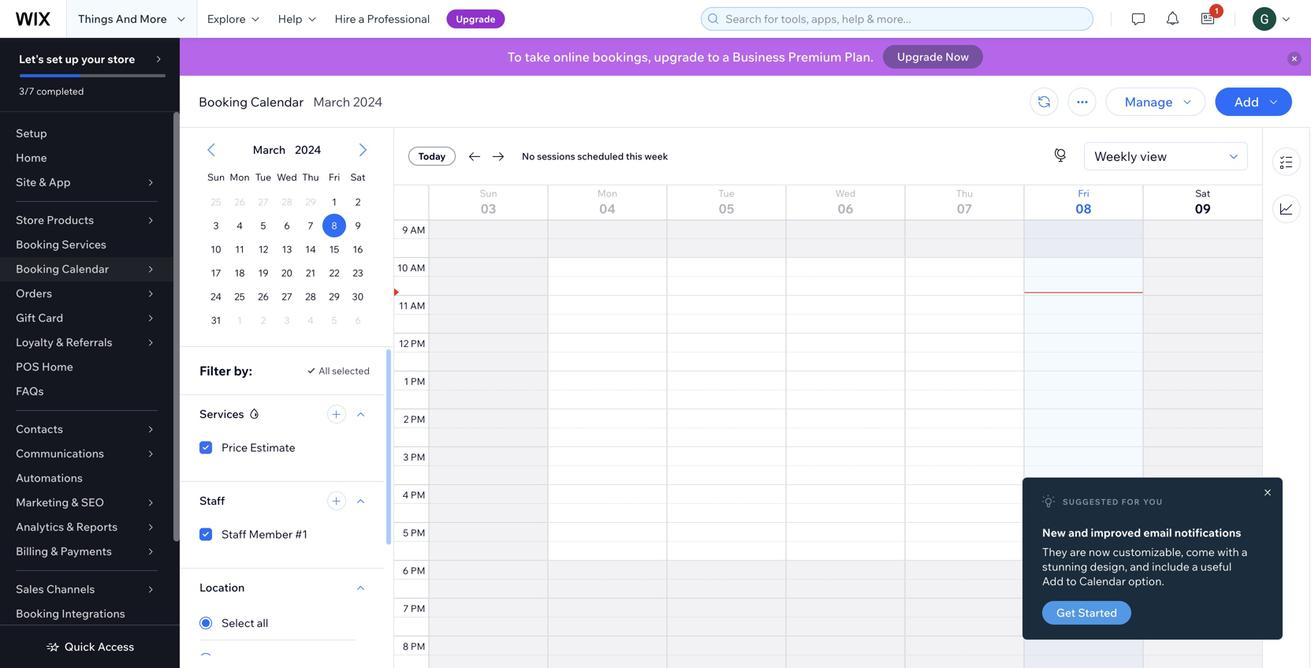 Task type: describe. For each thing, give the bounding box(es) containing it.
16
[[353, 243, 363, 255]]

stunning
[[1043, 560, 1088, 573]]

today button
[[409, 147, 456, 166]]

4 for 4
[[237, 220, 243, 232]]

to take online bookings, upgrade to a business premium plan.
[[508, 49, 874, 65]]

no sessions scheduled this week
[[522, 150, 668, 162]]

add inside button
[[1235, 94, 1260, 110]]

gift
[[16, 311, 36, 325]]

notifications
[[1175, 526, 1242, 540]]

booking for booking services link
[[16, 237, 59, 251]]

manage
[[1125, 94, 1173, 110]]

filter by:
[[200, 363, 252, 379]]

professional
[[367, 12, 430, 26]]

they are now customizable, come with a stunning design, and include a useful add to calendar option.
[[1043, 545, 1248, 588]]

marketing & seo button
[[0, 491, 174, 515]]

sat for sat
[[351, 171, 366, 183]]

14
[[305, 243, 316, 255]]

Search for tools, apps, help & more... field
[[721, 8, 1089, 30]]

sun for 03
[[480, 187, 497, 199]]

20
[[282, 267, 293, 279]]

6 for 6 pm
[[403, 565, 409, 576]]

come
[[1187, 545, 1215, 559]]

automations link
[[0, 466, 174, 491]]

they
[[1043, 545, 1068, 559]]

booking services link
[[0, 233, 174, 257]]

0 vertical spatial and
[[1069, 526, 1089, 540]]

& for analytics
[[67, 520, 74, 534]]

5 pm
[[403, 527, 426, 539]]

store
[[16, 213, 44, 227]]

option.
[[1129, 574, 1165, 588]]

add inside "they are now customizable, come with a stunning design, and include a useful add to calendar option."
[[1043, 574, 1064, 588]]

and
[[116, 12, 137, 26]]

03
[[481, 201, 496, 217]]

hire a professional link
[[325, 0, 440, 38]]

1 horizontal spatial 1
[[404, 375, 409, 387]]

1 horizontal spatial 2024
[[353, 94, 383, 110]]

a down come
[[1193, 560, 1199, 573]]

row containing 10
[[204, 237, 370, 261]]

site
[[16, 175, 36, 189]]

loyalty & referrals button
[[0, 330, 174, 355]]

1 horizontal spatial tue
[[719, 187, 735, 199]]

today
[[419, 150, 446, 162]]

upgrade now button
[[883, 45, 984, 69]]

customizable,
[[1113, 545, 1184, 559]]

4 for 4 pm
[[403, 489, 409, 501]]

seo
[[81, 495, 104, 509]]

online
[[553, 49, 590, 65]]

booking services
[[16, 237, 106, 251]]

communications button
[[0, 442, 174, 466]]

05
[[719, 201, 735, 217]]

products
[[47, 213, 94, 227]]

sun for mon
[[207, 171, 225, 183]]

set
[[46, 52, 63, 66]]

card
[[38, 311, 63, 325]]

analytics & reports
[[16, 520, 118, 534]]

sat 09
[[1196, 187, 1211, 217]]

2 for 2
[[356, 196, 361, 208]]

11 for 11
[[235, 243, 244, 255]]

no
[[522, 150, 535, 162]]

mon 04
[[598, 187, 618, 217]]

pm for 4 pm
[[411, 489, 426, 501]]

pm for 8 pm
[[411, 640, 426, 652]]

11 for 11 am
[[399, 300, 408, 311]]

25
[[234, 291, 245, 302]]

get started
[[1057, 606, 1118, 620]]

a right hire
[[359, 12, 365, 26]]

store
[[108, 52, 135, 66]]

app
[[49, 175, 71, 189]]

faqs
[[16, 384, 44, 398]]

calendar inside dropdown button
[[62, 262, 109, 276]]

loyalty
[[16, 335, 54, 349]]

3 for 3 pm
[[403, 451, 409, 463]]

5 for 5 pm
[[403, 527, 409, 539]]

5 for 5
[[261, 220, 266, 232]]

upgrade for upgrade
[[456, 13, 496, 25]]

and inside "they are now customizable, come with a stunning design, and include a useful add to calendar option."
[[1131, 560, 1150, 573]]

all selected
[[319, 365, 370, 377]]

sales channels
[[16, 582, 95, 596]]

started
[[1079, 606, 1118, 620]]

8 for 8 pm
[[403, 640, 409, 652]]

26
[[258, 291, 269, 302]]

by:
[[234, 363, 252, 379]]

orders button
[[0, 282, 174, 306]]

29
[[329, 291, 340, 302]]

1 vertical spatial mon
[[598, 187, 618, 199]]

1 horizontal spatial thu
[[957, 187, 973, 199]]

wed 06
[[836, 187, 856, 217]]

upgrade button
[[447, 9, 505, 28]]

30
[[352, 291, 364, 302]]

billing
[[16, 544, 48, 558]]

let's set up your store
[[19, 52, 135, 66]]

booking integrations
[[16, 607, 125, 620]]

23
[[353, 267, 363, 279]]

analytics & reports button
[[0, 515, 174, 540]]

row containing sun
[[204, 162, 370, 190]]

1 pm
[[404, 375, 426, 387]]

10 am
[[398, 262, 426, 274]]

site & app button
[[0, 170, 174, 195]]

0 horizontal spatial thu
[[302, 171, 319, 183]]

fri for fri 08
[[1078, 187, 1090, 199]]

calendar inside "they are now customizable, come with a stunning design, and include a useful add to calendar option."
[[1080, 574, 1126, 588]]

3 for 3
[[213, 220, 219, 232]]

store products
[[16, 213, 94, 227]]

gift card button
[[0, 306, 174, 330]]

pm for 12 pm
[[411, 337, 426, 349]]

march 2024
[[313, 94, 383, 110]]

sat for sat 09
[[1196, 187, 1211, 199]]

quick access
[[64, 640, 134, 653]]

booking for the booking integrations link
[[16, 607, 59, 620]]

estimate
[[250, 441, 295, 454]]

explore
[[207, 12, 246, 26]]

1 horizontal spatial booking calendar
[[199, 94, 304, 110]]

booking calendar inside booking calendar dropdown button
[[16, 262, 109, 276]]

to inside alert
[[708, 49, 720, 65]]

3/8/2024 cell
[[323, 214, 346, 237]]

tue 05
[[719, 187, 735, 217]]

design,
[[1090, 560, 1128, 573]]

grid containing 03
[[394, 0, 1263, 668]]

sun 03
[[480, 187, 497, 217]]

row containing 03
[[394, 185, 1263, 220]]

0 horizontal spatial mon
[[230, 171, 250, 183]]

Price Estimate checkbox
[[200, 438, 351, 457]]

week
[[645, 150, 668, 162]]

0 vertical spatial calendar
[[251, 94, 304, 110]]

pos home
[[16, 360, 73, 373]]

18
[[235, 267, 245, 279]]

location button
[[200, 578, 245, 597]]

04
[[600, 201, 616, 217]]

Staff Member #1 checkbox
[[200, 525, 351, 544]]

sidebar element
[[0, 38, 180, 668]]

staff for staff
[[200, 494, 225, 508]]

services inside sidebar element
[[62, 237, 106, 251]]

get started button
[[1043, 601, 1132, 625]]

upgrade now
[[898, 50, 970, 63]]

1 vertical spatial wed
[[836, 187, 856, 199]]



Task type: vqa. For each thing, say whether or not it's contained in the screenshot.
the bottom 7
yes



Task type: locate. For each thing, give the bounding box(es) containing it.
email
[[1144, 526, 1173, 540]]

1 inside row
[[332, 196, 337, 208]]

you
[[1144, 497, 1163, 507]]

9 inside row
[[355, 220, 361, 232]]

staff for staff member #1
[[222, 527, 247, 541]]

9 pm from the top
[[411, 640, 426, 652]]

12 left 13
[[259, 243, 268, 255]]

0 vertical spatial 2
[[356, 196, 361, 208]]

booking calendar down booking services
[[16, 262, 109, 276]]

1 horizontal spatial 8
[[403, 640, 409, 652]]

calendar down "design,"
[[1080, 574, 1126, 588]]

for
[[1122, 497, 1141, 507]]

services button
[[200, 405, 244, 424]]

am up 12 pm
[[410, 300, 426, 311]]

9 for 9 am
[[402, 224, 408, 236]]

upgrade
[[456, 13, 496, 25], [898, 50, 943, 63]]

pm up 5 pm
[[411, 489, 426, 501]]

8 pm from the top
[[411, 602, 426, 614]]

0 horizontal spatial 12
[[259, 243, 268, 255]]

row containing 24
[[204, 285, 370, 308]]

pm for 6 pm
[[411, 565, 426, 576]]

12 inside row
[[259, 243, 268, 255]]

4 down 3 pm
[[403, 489, 409, 501]]

8 down 7 pm
[[403, 640, 409, 652]]

fri inside fri 08
[[1078, 187, 1090, 199]]

1 horizontal spatial wed
[[836, 187, 856, 199]]

1 vertical spatial 6
[[403, 565, 409, 576]]

booking integrations link
[[0, 602, 174, 626]]

hire a professional
[[335, 12, 430, 26]]

sun mon tue wed thu
[[207, 171, 319, 183]]

fri up 08
[[1078, 187, 1090, 199]]

premium
[[788, 49, 842, 65]]

fri up 3/8/2024 cell
[[329, 171, 340, 183]]

upgrade inside upgrade now button
[[898, 50, 943, 63]]

12 for 12 pm
[[399, 337, 409, 349]]

1 horizontal spatial services
[[200, 407, 244, 421]]

row group containing 1
[[190, 190, 384, 346]]

1 horizontal spatial 2
[[404, 413, 409, 425]]

a inside alert
[[723, 49, 730, 65]]

1 horizontal spatial to
[[1067, 574, 1077, 588]]

this
[[626, 150, 643, 162]]

2 vertical spatial am
[[410, 300, 426, 311]]

1 horizontal spatial calendar
[[251, 94, 304, 110]]

0 vertical spatial fri
[[329, 171, 340, 183]]

0 vertical spatial sat
[[351, 171, 366, 183]]

1 horizontal spatial 10
[[398, 262, 408, 274]]

1 horizontal spatial 7
[[403, 602, 409, 614]]

1 vertical spatial sat
[[1196, 187, 1211, 199]]

1 vertical spatial march
[[253, 143, 286, 157]]

services
[[62, 237, 106, 251], [200, 407, 244, 421]]

1 horizontal spatial sun
[[480, 187, 497, 199]]

5 up 19
[[261, 220, 266, 232]]

integrations
[[62, 607, 125, 620]]

pm for 7 pm
[[411, 602, 426, 614]]

0 vertical spatial am
[[410, 224, 426, 236]]

am for 11 am
[[410, 300, 426, 311]]

1 horizontal spatial add
[[1235, 94, 1260, 110]]

1 horizontal spatial 4
[[403, 489, 409, 501]]

to take online bookings, upgrade to a business premium plan. alert
[[180, 38, 1312, 76]]

0 horizontal spatial 7
[[308, 220, 314, 232]]

add
[[1235, 94, 1260, 110], [1043, 574, 1064, 588]]

9 right 3/8/2024 cell
[[355, 220, 361, 232]]

things and more
[[78, 12, 167, 26]]

am for 9 am
[[410, 224, 426, 236]]

wed up the 06
[[836, 187, 856, 199]]

0 vertical spatial 4
[[237, 220, 243, 232]]

1 vertical spatial services
[[200, 407, 244, 421]]

0 horizontal spatial grid
[[190, 129, 384, 346]]

0 horizontal spatial 4
[[237, 220, 243, 232]]

2024
[[353, 94, 383, 110], [295, 143, 321, 157]]

sat inside sat 09
[[1196, 187, 1211, 199]]

3 up 17
[[213, 220, 219, 232]]

2
[[356, 196, 361, 208], [404, 413, 409, 425]]

8 pm
[[403, 640, 426, 652]]

1 horizontal spatial 6
[[403, 565, 409, 576]]

2 am from the top
[[410, 262, 426, 274]]

1 pm from the top
[[411, 337, 426, 349]]

&
[[39, 175, 46, 189], [56, 335, 63, 349], [71, 495, 79, 509], [67, 520, 74, 534], [51, 544, 58, 558]]

9 for 9
[[355, 220, 361, 232]]

pm down the 1 pm
[[411, 413, 426, 425]]

27
[[282, 291, 292, 302]]

7 for 7 pm
[[403, 602, 409, 614]]

sat up the 09
[[1196, 187, 1211, 199]]

6 up 7 pm
[[403, 565, 409, 576]]

let's
[[19, 52, 44, 66]]

1 vertical spatial sun
[[480, 187, 497, 199]]

0 vertical spatial 12
[[259, 243, 268, 255]]

3 pm
[[403, 451, 426, 463]]

0 horizontal spatial sun
[[207, 171, 225, 183]]

march for march
[[253, 143, 286, 157]]

plan.
[[845, 49, 874, 65]]

row containing 1
[[204, 190, 370, 214]]

3/7
[[19, 85, 34, 97]]

1 inside button
[[1215, 6, 1219, 16]]

3 up 4 pm
[[403, 451, 409, 463]]

manage button
[[1106, 88, 1207, 116]]

0 horizontal spatial 3
[[213, 220, 219, 232]]

4 pm from the top
[[411, 451, 426, 463]]

to inside "they are now customizable, come with a stunning design, and include a useful add to calendar option."
[[1067, 574, 1077, 588]]

row group
[[190, 190, 384, 346]]

0 vertical spatial sun
[[207, 171, 225, 183]]

& right billing
[[51, 544, 58, 558]]

pm down 7 pm
[[411, 640, 426, 652]]

am down 9 am
[[410, 262, 426, 274]]

2 vertical spatial calendar
[[1080, 574, 1126, 588]]

0 horizontal spatial sat
[[351, 171, 366, 183]]

4 up "18"
[[237, 220, 243, 232]]

12 down 11 am
[[399, 337, 409, 349]]

and up are
[[1069, 526, 1089, 540]]

completed
[[36, 85, 84, 97]]

1 vertical spatial home
[[42, 360, 73, 373]]

0 vertical spatial staff
[[200, 494, 225, 508]]

0 vertical spatial 11
[[235, 243, 244, 255]]

2 pm
[[404, 413, 426, 425]]

11
[[235, 243, 244, 255], [399, 300, 408, 311]]

staff left member
[[222, 527, 247, 541]]

grid
[[394, 0, 1263, 668], [190, 129, 384, 346]]

am up 10 am
[[410, 224, 426, 236]]

member
[[249, 527, 293, 541]]

1 vertical spatial to
[[1067, 574, 1077, 588]]

09
[[1196, 201, 1211, 217]]

0 horizontal spatial add
[[1043, 574, 1064, 588]]

0 vertical spatial thu
[[302, 171, 319, 183]]

services down store products dropdown button
[[62, 237, 106, 251]]

calendar down booking services link
[[62, 262, 109, 276]]

0 horizontal spatial march
[[253, 143, 286, 157]]

0 vertical spatial 10
[[211, 243, 221, 255]]

0 horizontal spatial upgrade
[[456, 13, 496, 25]]

2 vertical spatial 1
[[404, 375, 409, 387]]

& for billing
[[51, 544, 58, 558]]

1 horizontal spatial mon
[[598, 187, 618, 199]]

7 up 14
[[308, 220, 314, 232]]

store products button
[[0, 208, 174, 233]]

all
[[257, 616, 268, 630]]

upgrade left now
[[898, 50, 943, 63]]

alert containing march
[[248, 143, 326, 157]]

thu 07
[[957, 187, 973, 217]]

0 horizontal spatial 8
[[332, 220, 337, 232]]

1 vertical spatial 7
[[403, 602, 409, 614]]

setup link
[[0, 121, 174, 146]]

0 horizontal spatial booking calendar
[[16, 262, 109, 276]]

10 up 11 am
[[398, 262, 408, 274]]

0 horizontal spatial 2024
[[295, 143, 321, 157]]

business
[[733, 49, 786, 65]]

8
[[332, 220, 337, 232], [403, 640, 409, 652]]

11 down 10 am
[[399, 300, 408, 311]]

pm for 5 pm
[[411, 527, 426, 539]]

5
[[261, 220, 266, 232], [403, 527, 409, 539]]

thu up 07
[[957, 187, 973, 199]]

11 up "18"
[[235, 243, 244, 255]]

now
[[946, 50, 970, 63]]

more
[[140, 12, 167, 26]]

grid containing march
[[190, 129, 384, 346]]

pm up 8 pm
[[411, 602, 426, 614]]

2 for 2 pm
[[404, 413, 409, 425]]

new
[[1043, 526, 1066, 540]]

6 pm from the top
[[411, 527, 426, 539]]

sat
[[351, 171, 366, 183], [1196, 187, 1211, 199]]

1 vertical spatial fri
[[1078, 187, 1090, 199]]

7 pm from the top
[[411, 565, 426, 576]]

communications
[[16, 446, 104, 460]]

2 inside row
[[356, 196, 361, 208]]

fri for fri
[[329, 171, 340, 183]]

select
[[222, 616, 254, 630]]

1 horizontal spatial sat
[[1196, 187, 1211, 199]]

1 button
[[1191, 0, 1226, 38]]

1 vertical spatial 2
[[404, 413, 409, 425]]

9 am
[[402, 224, 426, 236]]

services up "price"
[[200, 407, 244, 421]]

upgrade for upgrade now
[[898, 50, 943, 63]]

5 pm from the top
[[411, 489, 426, 501]]

1 vertical spatial 4
[[403, 489, 409, 501]]

pm up 2 pm
[[411, 375, 426, 387]]

10 for 10 am
[[398, 262, 408, 274]]

booking for booking calendar dropdown button
[[16, 262, 59, 276]]

10 for 10
[[211, 243, 221, 255]]

price estimate
[[222, 441, 295, 454]]

0 vertical spatial 8
[[332, 220, 337, 232]]

your
[[81, 52, 105, 66]]

6 pm
[[403, 565, 426, 576]]

& inside dropdown button
[[51, 544, 58, 558]]

1 horizontal spatial upgrade
[[898, 50, 943, 63]]

staff down "price"
[[200, 494, 225, 508]]

upgrade right professional
[[456, 13, 496, 25]]

7 inside row
[[308, 220, 314, 232]]

10 up 17
[[211, 243, 221, 255]]

staff inside checkbox
[[222, 527, 247, 541]]

1 vertical spatial booking calendar
[[16, 262, 109, 276]]

home down setup
[[16, 151, 47, 164]]

8 inside cell
[[332, 220, 337, 232]]

now
[[1089, 545, 1111, 559]]

& for site
[[39, 175, 46, 189]]

location
[[200, 581, 245, 594]]

0 vertical spatial 6
[[284, 220, 290, 232]]

1 am from the top
[[410, 224, 426, 236]]

7 down 6 pm
[[403, 602, 409, 614]]

0 vertical spatial march
[[313, 94, 350, 110]]

am for 10 am
[[410, 262, 426, 274]]

1 horizontal spatial and
[[1131, 560, 1150, 573]]

1 horizontal spatial 9
[[402, 224, 408, 236]]

9
[[355, 220, 361, 232], [402, 224, 408, 236]]

0 vertical spatial services
[[62, 237, 106, 251]]

0 horizontal spatial services
[[62, 237, 106, 251]]

2 horizontal spatial calendar
[[1080, 574, 1126, 588]]

pm down 2 pm
[[411, 451, 426, 463]]

& inside "dropdown button"
[[39, 175, 46, 189]]

1 vertical spatial upgrade
[[898, 50, 943, 63]]

to down stunning
[[1067, 574, 1077, 588]]

0 vertical spatial upgrade
[[456, 13, 496, 25]]

sat up 16
[[351, 171, 366, 183]]

9 up 10 am
[[402, 224, 408, 236]]

0 vertical spatial tue
[[255, 171, 271, 183]]

thu up 14
[[302, 171, 319, 183]]

calendar left march 2024
[[251, 94, 304, 110]]

& for loyalty
[[56, 335, 63, 349]]

12 for 12
[[259, 243, 268, 255]]

0 vertical spatial 7
[[308, 220, 314, 232]]

11 inside row
[[235, 243, 244, 255]]

& right the loyalty in the bottom left of the page
[[56, 335, 63, 349]]

pm up the 1 pm
[[411, 337, 426, 349]]

1 horizontal spatial 11
[[399, 300, 408, 311]]

and up option.
[[1131, 560, 1150, 573]]

17
[[211, 267, 221, 279]]

pm down 5 pm
[[411, 565, 426, 576]]

a left business on the top right
[[723, 49, 730, 65]]

upgrade
[[654, 49, 705, 65]]

upgrade inside upgrade "button"
[[456, 13, 496, 25]]

row containing 17
[[204, 261, 370, 285]]

to right upgrade
[[708, 49, 720, 65]]

07
[[957, 201, 973, 217]]

0 vertical spatial home
[[16, 151, 47, 164]]

& for marketing
[[71, 495, 79, 509]]

march for march 2024
[[313, 94, 350, 110]]

8 for 8
[[332, 220, 337, 232]]

staff
[[200, 494, 225, 508], [222, 527, 247, 541]]

3 inside row
[[213, 220, 219, 232]]

booking calendar up sun mon tue wed thu
[[199, 94, 304, 110]]

row
[[204, 162, 370, 190], [394, 185, 1263, 220], [204, 190, 370, 214], [204, 214, 370, 237], [204, 237, 370, 261], [204, 261, 370, 285], [204, 285, 370, 308]]

0 horizontal spatial 10
[[211, 243, 221, 255]]

8 up 15
[[332, 220, 337, 232]]

1 vertical spatial and
[[1131, 560, 1150, 573]]

0 horizontal spatial 1
[[332, 196, 337, 208]]

1 horizontal spatial 12
[[399, 337, 409, 349]]

7 for 7
[[308, 220, 314, 232]]

quick access button
[[46, 640, 134, 654]]

2024 inside alert
[[295, 143, 321, 157]]

1 horizontal spatial 3
[[403, 451, 409, 463]]

& right site
[[39, 175, 46, 189]]

None field
[[1090, 143, 1226, 170]]

pm for 3 pm
[[411, 451, 426, 463]]

5 down 4 pm
[[403, 527, 409, 539]]

referrals
[[66, 335, 112, 349]]

wed up 13
[[277, 171, 297, 183]]

menu
[[1264, 138, 1310, 233]]

1 horizontal spatial grid
[[394, 0, 1263, 668]]

19
[[258, 267, 269, 279]]

1 vertical spatial am
[[410, 262, 426, 274]]

1 vertical spatial 11
[[399, 300, 408, 311]]

add button
[[1216, 88, 1293, 116]]

booking
[[199, 94, 248, 110], [16, 237, 59, 251], [16, 262, 59, 276], [16, 607, 59, 620]]

pm for 1 pm
[[411, 375, 426, 387]]

0 vertical spatial to
[[708, 49, 720, 65]]

7 pm
[[403, 602, 426, 614]]

0 horizontal spatial to
[[708, 49, 720, 65]]

3 pm from the top
[[411, 413, 426, 425]]

#1
[[295, 527, 308, 541]]

1 horizontal spatial 5
[[403, 527, 409, 539]]

0 vertical spatial wed
[[277, 171, 297, 183]]

0 vertical spatial 2024
[[353, 94, 383, 110]]

pm up 6 pm
[[411, 527, 426, 539]]

a right with
[[1242, 545, 1248, 559]]

2 pm from the top
[[411, 375, 426, 387]]

0 horizontal spatial 6
[[284, 220, 290, 232]]

1 horizontal spatial fri
[[1078, 187, 1090, 199]]

3 am from the top
[[410, 300, 426, 311]]

0 horizontal spatial wed
[[277, 171, 297, 183]]

6 for 6
[[284, 220, 290, 232]]

march inside alert
[[253, 143, 286, 157]]

pm for 2 pm
[[411, 413, 426, 425]]

6 up 13
[[284, 220, 290, 232]]

0 horizontal spatial tue
[[255, 171, 271, 183]]

28
[[305, 291, 316, 302]]

take
[[525, 49, 551, 65]]

are
[[1070, 545, 1087, 559]]

0 vertical spatial 1
[[1215, 6, 1219, 16]]

1 vertical spatial 12
[[399, 337, 409, 349]]

booking inside dropdown button
[[16, 262, 59, 276]]

& left seo
[[71, 495, 79, 509]]

row containing 3
[[204, 214, 370, 237]]

0 horizontal spatial 5
[[261, 220, 266, 232]]

marketing
[[16, 495, 69, 509]]

calendar
[[251, 94, 304, 110], [62, 262, 109, 276], [1080, 574, 1126, 588]]

& up billing & payments on the bottom left of page
[[67, 520, 74, 534]]

1 horizontal spatial march
[[313, 94, 350, 110]]

selected
[[332, 365, 370, 377]]

a
[[359, 12, 365, 26], [723, 49, 730, 65], [1242, 545, 1248, 559], [1193, 560, 1199, 573]]

1 vertical spatial calendar
[[62, 262, 109, 276]]

price
[[222, 441, 248, 454]]

3
[[213, 220, 219, 232], [403, 451, 409, 463]]

0 vertical spatial booking calendar
[[199, 94, 304, 110]]

06
[[838, 201, 854, 217]]

sessions
[[537, 150, 575, 162]]

0 vertical spatial 3
[[213, 220, 219, 232]]

home down loyalty & referrals
[[42, 360, 73, 373]]

booking calendar button
[[0, 257, 174, 282]]

automations
[[16, 471, 83, 485]]

to
[[508, 49, 522, 65]]

0 horizontal spatial calendar
[[62, 262, 109, 276]]

& inside dropdown button
[[67, 520, 74, 534]]

2 up 16
[[356, 196, 361, 208]]

21
[[306, 267, 316, 279]]

march
[[313, 94, 350, 110], [253, 143, 286, 157]]

alert
[[248, 143, 326, 157]]

2 up 3 pm
[[404, 413, 409, 425]]

4
[[237, 220, 243, 232], [403, 489, 409, 501]]

hire
[[335, 12, 356, 26]]



